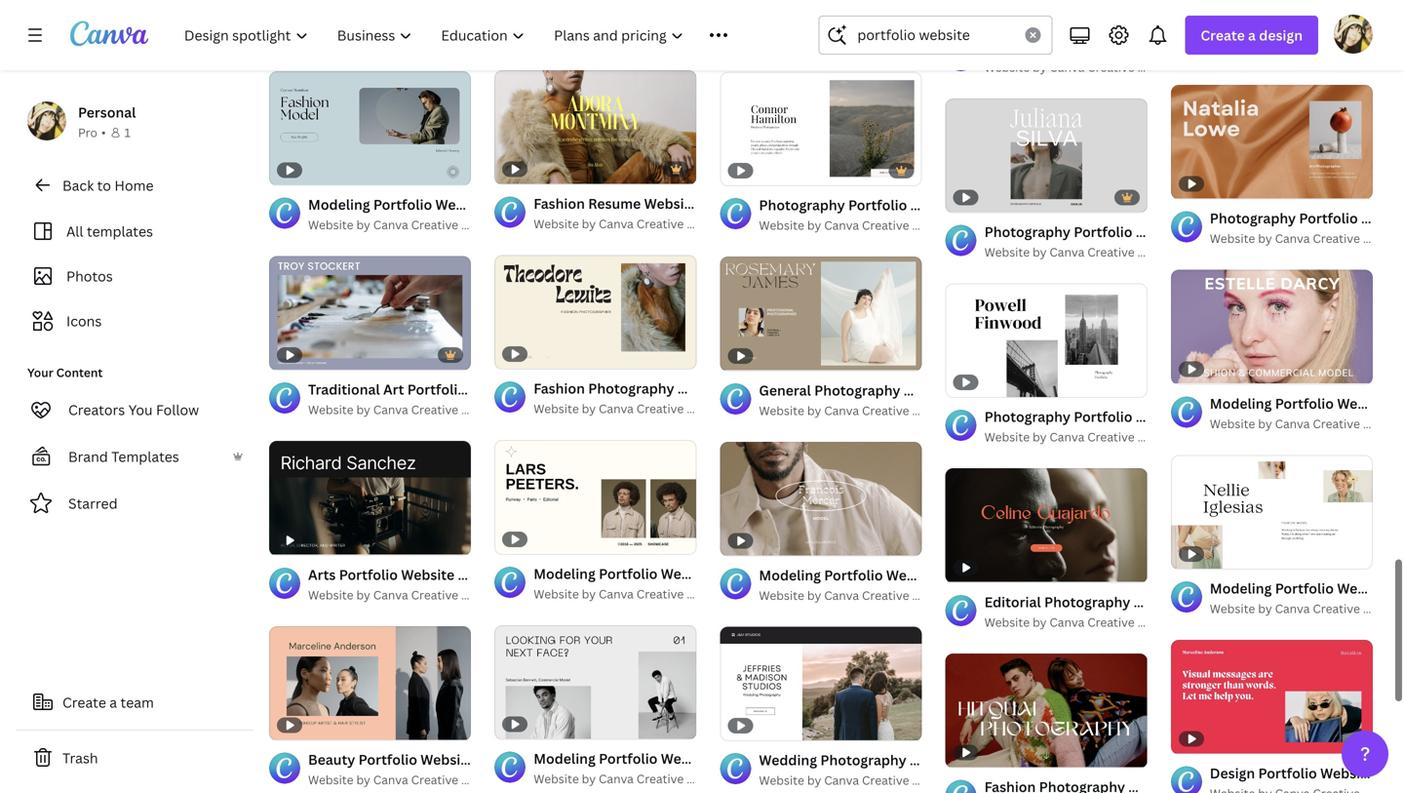 Task type: describe. For each thing, give the bounding box(es) containing it.
1
[[124, 124, 131, 140]]

trash link
[[16, 738, 254, 777]]

back to home link
[[16, 166, 254, 205]]

create a design button
[[1186, 16, 1319, 55]]

create a team button
[[16, 683, 254, 722]]

brand
[[68, 447, 108, 466]]

your content
[[27, 364, 103, 380]]

creators
[[68, 400, 125, 419]]

creators you follow link
[[16, 390, 254, 429]]

a for design
[[1249, 26, 1256, 44]]

home
[[114, 176, 154, 195]]

create a team
[[62, 693, 154, 712]]

brand templates
[[68, 447, 179, 466]]

create for create a design
[[1201, 26, 1245, 44]]

a for team
[[110, 693, 117, 712]]

pro
[[78, 124, 97, 140]]

all
[[66, 222, 83, 240]]

team
[[121, 693, 154, 712]]

stephanie aranda image
[[1334, 14, 1373, 53]]

all templates link
[[27, 213, 242, 250]]

Search search field
[[858, 17, 1014, 54]]

icons
[[66, 312, 102, 330]]

create for create a team
[[62, 693, 106, 712]]

starred
[[68, 494, 118, 513]]



Task type: locate. For each thing, give the bounding box(es) containing it.
top level navigation element
[[172, 16, 772, 55], [172, 16, 772, 55]]

personal
[[78, 103, 136, 121]]

None search field
[[819, 16, 1053, 55]]

website by canva creative studio
[[534, 31, 724, 47], [308, 32, 498, 48], [759, 32, 949, 48], [1210, 46, 1401, 62], [985, 59, 1175, 75], [534, 216, 724, 232], [308, 217, 498, 233], [759, 217, 949, 233], [1210, 230, 1401, 247], [985, 244, 1175, 260], [534, 401, 724, 417], [308, 402, 498, 418], [759, 402, 949, 418], [1210, 415, 1401, 431], [985, 429, 1175, 445], [534, 586, 724, 602], [308, 587, 498, 603], [759, 587, 949, 603], [1210, 600, 1401, 616], [985, 614, 1175, 630], [534, 770, 724, 787], [308, 771, 498, 787], [759, 772, 949, 788]]

1 vertical spatial a
[[110, 693, 117, 712]]

to
[[97, 176, 111, 195]]

photos
[[66, 267, 113, 285]]

pro •
[[78, 124, 106, 140]]

templates
[[87, 222, 153, 240]]

creators you follow
[[68, 400, 199, 419]]

create inside dropdown button
[[1201, 26, 1245, 44]]

1 horizontal spatial create
[[1201, 26, 1245, 44]]

create a design
[[1201, 26, 1303, 44]]

0 horizontal spatial a
[[110, 693, 117, 712]]

website
[[534, 31, 579, 47], [308, 32, 354, 48], [759, 32, 805, 48], [1210, 46, 1256, 62], [985, 59, 1030, 75], [534, 216, 579, 232], [308, 217, 354, 233], [759, 217, 805, 233], [1210, 230, 1256, 247], [985, 244, 1030, 260], [534, 401, 579, 417], [308, 402, 354, 418], [759, 402, 805, 418], [1210, 415, 1256, 431], [985, 429, 1030, 445], [534, 586, 579, 602], [308, 587, 354, 603], [759, 587, 805, 603], [1210, 600, 1256, 616], [985, 614, 1030, 630], [534, 770, 579, 787], [308, 771, 354, 787], [759, 772, 805, 788]]

studio
[[687, 31, 724, 47], [461, 32, 498, 48], [912, 32, 949, 48], [1364, 46, 1401, 62], [1138, 59, 1175, 75], [687, 216, 724, 232], [461, 217, 498, 233], [912, 217, 949, 233], [1364, 230, 1401, 247], [1138, 244, 1175, 260], [687, 401, 724, 417], [461, 402, 498, 418], [912, 402, 949, 418], [1364, 415, 1401, 431], [1138, 429, 1175, 445], [687, 586, 724, 602], [461, 587, 498, 603], [912, 587, 949, 603], [1364, 600, 1401, 616], [1138, 614, 1175, 630], [687, 770, 724, 787], [461, 771, 498, 787], [912, 772, 949, 788]]

1 horizontal spatial a
[[1249, 26, 1256, 44]]

create left design
[[1201, 26, 1245, 44]]

create
[[1201, 26, 1245, 44], [62, 693, 106, 712]]

a inside button
[[110, 693, 117, 712]]

a inside dropdown button
[[1249, 26, 1256, 44]]

trash
[[62, 749, 98, 767]]

a left team at left bottom
[[110, 693, 117, 712]]

a left design
[[1249, 26, 1256, 44]]

photos link
[[27, 258, 242, 295]]

starred link
[[16, 484, 254, 523]]

all templates
[[66, 222, 153, 240]]

0 horizontal spatial create
[[62, 693, 106, 712]]

you
[[128, 400, 153, 419]]

0 vertical spatial a
[[1249, 26, 1256, 44]]

1 vertical spatial create
[[62, 693, 106, 712]]

back
[[62, 176, 94, 195]]

canva
[[599, 31, 634, 47], [373, 32, 408, 48], [824, 32, 859, 48], [1276, 46, 1311, 62], [1050, 59, 1085, 75], [599, 216, 634, 232], [373, 217, 408, 233], [824, 217, 859, 233], [1276, 230, 1311, 247], [1050, 244, 1085, 260], [599, 401, 634, 417], [373, 402, 408, 418], [824, 402, 859, 418], [1276, 415, 1311, 431], [1050, 429, 1085, 445], [599, 586, 634, 602], [373, 587, 408, 603], [824, 587, 859, 603], [1276, 600, 1311, 616], [1050, 614, 1085, 630], [599, 770, 634, 787], [373, 771, 408, 787], [824, 772, 859, 788]]

icons link
[[27, 302, 242, 339]]

a
[[1249, 26, 1256, 44], [110, 693, 117, 712]]

follow
[[156, 400, 199, 419]]

design
[[1260, 26, 1303, 44]]

templates
[[111, 447, 179, 466]]

creative
[[637, 31, 684, 47], [411, 32, 459, 48], [862, 32, 910, 48], [1313, 46, 1361, 62], [1088, 59, 1135, 75], [637, 216, 684, 232], [411, 217, 459, 233], [862, 217, 910, 233], [1313, 230, 1361, 247], [1088, 244, 1135, 260], [637, 401, 684, 417], [411, 402, 459, 418], [862, 402, 910, 418], [1313, 415, 1361, 431], [1088, 429, 1135, 445], [637, 586, 684, 602], [411, 587, 459, 603], [862, 587, 910, 603], [1313, 600, 1361, 616], [1088, 614, 1135, 630], [637, 770, 684, 787], [411, 771, 459, 787], [862, 772, 910, 788]]

website by canva creative studio link
[[534, 29, 724, 49], [308, 30, 498, 50], [759, 31, 949, 50], [1210, 44, 1401, 64], [985, 58, 1175, 77], [534, 214, 724, 234], [308, 215, 498, 235], [759, 216, 949, 235], [1210, 229, 1401, 248], [985, 243, 1175, 262], [534, 399, 724, 419], [308, 400, 498, 420], [759, 401, 949, 420], [1210, 414, 1401, 433], [985, 427, 1175, 447], [534, 584, 724, 604], [308, 585, 498, 605], [759, 586, 949, 605], [1210, 599, 1401, 618], [985, 612, 1175, 632], [534, 769, 724, 789], [308, 770, 498, 789], [759, 770, 949, 790]]

•
[[101, 124, 106, 140]]

create inside button
[[62, 693, 106, 712]]

brand templates link
[[16, 437, 254, 476]]

create left team at left bottom
[[62, 693, 106, 712]]

content
[[56, 364, 103, 380]]

back to home
[[62, 176, 154, 195]]

0 vertical spatial create
[[1201, 26, 1245, 44]]

by
[[582, 31, 596, 47], [356, 32, 371, 48], [808, 32, 822, 48], [1259, 46, 1273, 62], [1033, 59, 1047, 75], [582, 216, 596, 232], [356, 217, 371, 233], [808, 217, 822, 233], [1259, 230, 1273, 247], [1033, 244, 1047, 260], [582, 401, 596, 417], [356, 402, 371, 418], [808, 402, 822, 418], [1259, 415, 1273, 431], [1033, 429, 1047, 445], [582, 586, 596, 602], [356, 587, 371, 603], [808, 587, 822, 603], [1259, 600, 1273, 616], [1033, 614, 1047, 630], [582, 770, 596, 787], [356, 771, 371, 787], [808, 772, 822, 788]]

your
[[27, 364, 53, 380]]



Task type: vqa. For each thing, say whether or not it's contained in the screenshot.
(PORTRAIT
no



